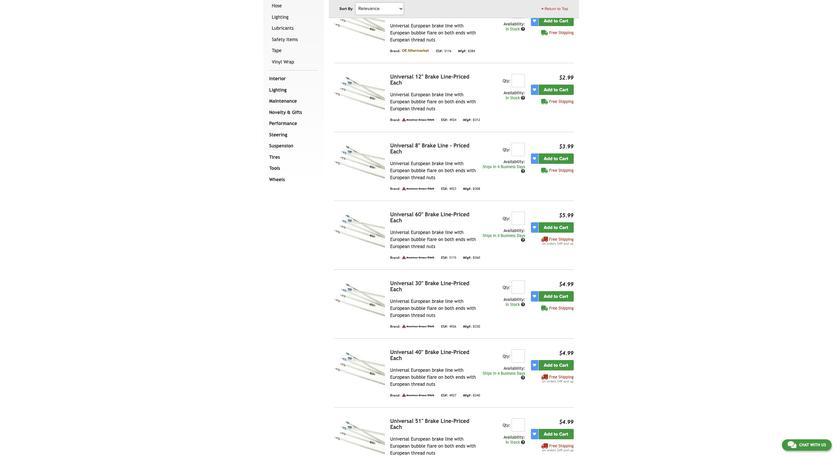 Task type: locate. For each thing, give the bounding box(es) containing it.
1 thread from the top
[[411, 37, 425, 42]]

bubble for 60"
[[411, 237, 426, 242]]

add for universal 84" brake line-priced each
[[544, 18, 553, 24]]

flare down universal 60" brake line-priced each
[[427, 237, 437, 242]]

1 brake from the top
[[432, 23, 444, 28]]

2 vertical spatial 4
[[498, 371, 500, 376]]

american grease stick - corporate logo image for 30"
[[402, 324, 435, 328]]

2 business from the top
[[501, 233, 516, 238]]

1 vertical spatial lighting
[[269, 87, 287, 93]]

nuts down universal 40" brake line-priced each
[[427, 381, 436, 387]]

availability: for universal 30" brake line-priced each
[[504, 297, 525, 302]]

and for universal 40" brake line-priced each
[[564, 379, 569, 383]]

both down universal 51" brake line-priced each
[[445, 443, 455, 449]]

stock for universal 30" brake line-priced each's question circle icon
[[511, 302, 520, 307]]

1 in from the top
[[493, 164, 497, 169]]

items
[[287, 37, 298, 42]]

1 $4.99 from the top
[[560, 281, 574, 288]]

universal european brake line with european bubble flare on both ends with european thread nuts down universal 40" brake line-priced each link
[[391, 367, 476, 387]]

universal european brake line with european bubble flare on both ends with european thread nuts down universal 12" brake line-priced each link
[[391, 92, 476, 111]]

1 free shipping from the top
[[550, 30, 574, 35]]

1 vertical spatial ships in 4 business days
[[483, 233, 525, 238]]

ships in 4 business days for universal 8" brake line - priced each
[[483, 164, 525, 169]]

5 add to cart button from the top
[[539, 291, 574, 302]]

free
[[550, 30, 558, 35], [550, 99, 558, 104], [550, 168, 558, 173], [550, 237, 558, 242], [550, 306, 558, 311], [550, 375, 558, 379], [550, 444, 558, 448]]

1 both from the top
[[445, 30, 455, 35]]

1 add from the top
[[544, 18, 553, 24]]

line down universal 40" brake line-priced each link
[[445, 367, 453, 373]]

4 universal european brake line with european bubble flare on both ends with european thread nuts from the top
[[391, 230, 476, 249]]

ends for universal 40" brake line-priced each
[[456, 374, 466, 380]]

cart for universal 8" brake line - priced each
[[560, 156, 569, 161]]

2 vertical spatial $4.99
[[560, 419, 574, 425]]

2 add to wish list image from the top
[[533, 226, 537, 229]]

free shipping
[[550, 30, 574, 35], [550, 99, 574, 104], [550, 168, 574, 173], [550, 306, 574, 311]]

3 add to cart from the top
[[544, 156, 569, 161]]

mfg#: b360
[[463, 256, 480, 260]]

priced inside 'universal 84" brake line-priced each'
[[454, 5, 470, 11]]

line for universal 84" brake line-priced each
[[445, 23, 453, 28]]

universal 60" brake line-priced each link
[[391, 211, 470, 224]]

universal inside universal 60" brake line-priced each
[[391, 211, 414, 218]]

3 qty: from the top
[[503, 216, 511, 221]]

universal inside universal 30" brake line-priced each
[[391, 280, 414, 287]]

4 add from the top
[[544, 225, 553, 230]]

1 free shipping on orders $49 and up from the top
[[543, 237, 574, 245]]

availability:
[[504, 22, 525, 26], [504, 91, 525, 95], [504, 159, 525, 164], [504, 228, 525, 233], [504, 297, 525, 302], [504, 366, 525, 371], [504, 435, 525, 440]]

both for universal 84" brake line-priced each
[[445, 30, 455, 35]]

bubble
[[411, 30, 426, 35], [411, 99, 426, 104], [411, 168, 426, 173], [411, 237, 426, 242], [411, 306, 426, 311], [411, 374, 426, 380], [411, 443, 426, 449]]

in stock
[[506, 27, 521, 31], [506, 96, 521, 100], [506, 302, 521, 307], [506, 440, 521, 445]]

1 each from the top
[[391, 11, 402, 17]]

2 vertical spatial free shipping on orders $49 and up
[[543, 444, 574, 452]]

brake down universal 40" brake line-priced each link
[[432, 367, 444, 373]]

1 vertical spatial 4
[[498, 233, 500, 238]]

priced inside universal 60" brake line-priced each
[[454, 211, 470, 218]]

6 qty: from the top
[[503, 423, 511, 428]]

3 universal european brake line with european bubble flare on both ends with european thread nuts from the top
[[391, 161, 476, 180]]

flare up "es#: 5116"
[[427, 30, 437, 35]]

es#: for universal 8" brake line - priced each
[[442, 187, 448, 191]]

5 availability: from the top
[[504, 297, 525, 302]]

both for universal 51" brake line-priced each
[[445, 443, 455, 449]]

3 brake from the top
[[432, 161, 444, 166]]

0 vertical spatial ships in 4 business days
[[483, 164, 525, 169]]

mfg#: b384
[[458, 49, 475, 53]]

both up es#: 5115
[[445, 237, 455, 242]]

qty: for universal 60" brake line-priced each
[[503, 216, 511, 221]]

stock for 1st question circle icon from the bottom of the page
[[511, 440, 520, 445]]

1 $49 from the top
[[558, 242, 563, 245]]

2 vertical spatial up
[[570, 448, 574, 452]]

2 vertical spatial $49
[[558, 448, 563, 452]]

line down universal 60" brake line-priced each link
[[445, 230, 453, 235]]

2 in from the top
[[493, 233, 497, 238]]

ends for universal 51" brake line-priced each
[[456, 443, 466, 449]]

flare for 12"
[[427, 99, 437, 104]]

brake inside the universal 12" brake line-priced each
[[425, 73, 439, 80]]

6 thread from the top
[[411, 381, 425, 387]]

qty:
[[503, 78, 511, 83], [503, 147, 511, 152], [503, 216, 511, 221], [503, 285, 511, 290], [503, 354, 511, 359], [503, 423, 511, 428]]

7 both from the top
[[445, 443, 455, 449]]

mfg#: left b360
[[463, 256, 472, 260]]

es#4924 - b312 - universal 12" brake line-priced each - universal european brake line with european bubble flare on both ends with european thread nuts - american grease stick - audi bmw volkswagen porsche image
[[334, 74, 385, 112]]

line
[[445, 23, 453, 28], [445, 92, 453, 97], [445, 161, 453, 166], [445, 230, 453, 235], [445, 299, 453, 304], [445, 367, 453, 373], [445, 436, 453, 442]]

priced
[[454, 5, 470, 11], [454, 73, 470, 80], [454, 142, 470, 149], [454, 211, 470, 218], [454, 280, 470, 287], [454, 349, 470, 355], [454, 418, 470, 424]]

7 nuts from the top
[[427, 450, 436, 456]]

add to cart button for universal 8" brake line - priced each
[[539, 153, 574, 164]]

lighting up lubricants
[[272, 14, 289, 20]]

1 vertical spatial $49
[[558, 379, 563, 383]]

es#:
[[437, 49, 443, 53], [442, 118, 448, 122], [442, 187, 448, 191], [442, 256, 448, 260], [442, 325, 448, 329], [442, 394, 448, 397]]

free shipping on orders $49 and up for universal 40" brake line-priced each
[[543, 375, 574, 383]]

with
[[455, 23, 464, 28], [467, 30, 476, 35], [455, 92, 464, 97], [467, 99, 476, 104], [455, 161, 464, 166], [467, 168, 476, 173], [455, 230, 464, 235], [467, 237, 476, 242], [455, 299, 464, 304], [467, 306, 476, 311], [455, 367, 464, 373], [467, 374, 476, 380], [455, 436, 464, 442], [811, 443, 821, 447], [467, 443, 476, 449]]

european
[[411, 23, 431, 28], [391, 30, 410, 35], [391, 37, 410, 42], [411, 92, 431, 97], [391, 99, 410, 104], [391, 106, 410, 111], [411, 161, 431, 166], [391, 168, 410, 173], [391, 175, 410, 180], [411, 230, 431, 235], [391, 237, 410, 242], [391, 244, 410, 249], [411, 299, 431, 304], [391, 306, 410, 311], [391, 313, 410, 318], [411, 367, 431, 373], [391, 374, 410, 380], [391, 381, 410, 387], [411, 436, 431, 442], [391, 443, 410, 449], [391, 450, 410, 456]]

line down 'universal 84" brake line-priced each'
[[445, 23, 453, 28]]

brake right 51"
[[425, 418, 439, 424]]

universal european brake line with european bubble flare on both ends with european thread nuts down the universal 30" brake line-priced each link
[[391, 299, 476, 318]]

2 vertical spatial and
[[564, 448, 569, 452]]

5 line from the top
[[445, 299, 453, 304]]

brake down 'universal 51" brake line-priced each' link
[[432, 436, 444, 442]]

brake right 30"
[[425, 280, 439, 287]]

qty: for universal 30" brake line-priced each
[[503, 285, 511, 290]]

bubble up oe aftermarket - corporate logo
[[411, 30, 426, 35]]

2 vertical spatial days
[[517, 371, 525, 376]]

2 vertical spatial orders
[[547, 448, 557, 452]]

5 line- from the top
[[441, 349, 454, 355]]

business for universal 8" brake line - priced each
[[501, 164, 516, 169]]

question circle image for universal 8" brake line - priced each
[[521, 169, 525, 173]]

3 in from the top
[[506, 302, 509, 307]]

business for universal 40" brake line-priced each
[[501, 371, 516, 376]]

tools
[[269, 166, 280, 171]]

1 vertical spatial lighting link
[[268, 85, 317, 96]]

es#5030 - b351 - universal 51" brake line-priced each - universal european brake line with european bubble flare on both ends with european thread nuts - american grease stick - audi bmw volkswagen porsche image
[[334, 418, 385, 456]]

universal european brake line with european bubble flare on both ends with european thread nuts down 'universal 51" brake line-priced each' link
[[391, 436, 476, 456]]

60"
[[415, 211, 424, 218]]

1 qty: from the top
[[503, 78, 511, 83]]

both up es#: 4924
[[445, 99, 455, 104]]

1 brand: from the top
[[391, 49, 401, 53]]

wheels link
[[268, 174, 317, 185]]

universal european brake line with european bubble flare on both ends with european thread nuts for 8"
[[391, 161, 476, 180]]

mfg#: left b330
[[463, 325, 472, 329]]

line down universal 51" brake line-priced each
[[445, 436, 453, 442]]

brake for 60"
[[425, 211, 439, 218]]

4
[[498, 164, 500, 169], [498, 233, 500, 238], [498, 371, 500, 376]]

6 line from the top
[[445, 367, 453, 373]]

0 vertical spatial 4
[[498, 164, 500, 169]]

qty: for universal 8" brake line - priced each
[[503, 147, 511, 152]]

es#: 5116
[[437, 49, 452, 53]]

7 universal european brake line with european bubble flare on both ends with european thread nuts from the top
[[391, 436, 476, 456]]

7 each from the top
[[391, 424, 402, 430]]

line- inside universal 30" brake line-priced each
[[441, 280, 454, 287]]

bubble down universal 30" brake line-priced each
[[411, 306, 426, 311]]

line- down "es#: 4927"
[[441, 418, 454, 424]]

1 universal european brake line with european bubble flare on both ends with european thread nuts from the top
[[391, 23, 476, 42]]

4 both from the top
[[445, 237, 455, 242]]

thread down universal 8" brake line - priced each link
[[411, 175, 425, 180]]

line- inside universal 40" brake line-priced each
[[441, 349, 454, 355]]

add to cart button
[[539, 16, 574, 26], [539, 85, 574, 95], [539, 153, 574, 164], [539, 222, 574, 233], [539, 291, 574, 302], [539, 360, 574, 370], [539, 429, 574, 439]]

1 vertical spatial days
[[517, 233, 525, 238]]

flare down the universal 30" brake line-priced each link
[[427, 306, 437, 311]]

american grease stick - corporate logo image up 8"
[[402, 118, 435, 121]]

in for sixth question circle icon from the bottom of the page
[[506, 27, 509, 31]]

2 vertical spatial in
[[493, 371, 497, 376]]

7 add to cart button from the top
[[539, 429, 574, 439]]

free shipping for $9.99
[[550, 30, 574, 35]]

3 add to wish list image from the top
[[533, 364, 537, 367]]

3 $4.99 from the top
[[560, 419, 574, 425]]

ships in 4 business days for universal 40" brake line-priced each
[[483, 371, 525, 376]]

interior
[[269, 76, 286, 81]]

flare for 84"
[[427, 30, 437, 35]]

sort by
[[340, 6, 353, 11]]

4 for universal 40" brake line-priced each
[[498, 371, 500, 376]]

line- for universal 30" brake line-priced each
[[441, 280, 454, 287]]

flare down universal 12" brake line-priced each link
[[427, 99, 437, 104]]

$49 for universal 40" brake line-priced each
[[558, 379, 563, 383]]

5 nuts from the top
[[427, 313, 436, 318]]

ships for universal 8" brake line - priced each
[[483, 164, 492, 169]]

thread down universal 40" brake line-priced each link
[[411, 381, 425, 387]]

add
[[544, 18, 553, 24], [544, 87, 553, 93], [544, 156, 553, 161], [544, 225, 553, 230], [544, 294, 553, 299], [544, 362, 553, 368], [544, 431, 553, 437]]

add to cart button for universal 12" brake line-priced each
[[539, 85, 574, 95]]

question circle image
[[521, 27, 525, 31], [521, 169, 525, 173], [521, 238, 525, 242], [521, 303, 525, 307], [521, 376, 525, 380], [521, 440, 525, 444]]

in for 1st question circle icon from the bottom of the page
[[506, 440, 509, 445]]

2 thread from the top
[[411, 106, 425, 111]]

each left 40"
[[391, 355, 402, 361]]

add for universal 60" brake line-priced each
[[544, 225, 553, 230]]

line down the universal 30" brake line-priced each link
[[445, 299, 453, 304]]

question circle image
[[521, 96, 525, 100]]

es#: left 4924
[[442, 118, 448, 122]]

0 vertical spatial orders
[[547, 242, 557, 245]]

es#: 4927
[[442, 394, 457, 397]]

brake for 8"
[[422, 142, 436, 149]]

7 thread from the top
[[411, 450, 425, 456]]

2 universal european brake line with european bubble flare on both ends with european thread nuts from the top
[[391, 92, 476, 111]]

0 vertical spatial add to wish list image
[[533, 157, 537, 160]]

each left 30"
[[391, 286, 402, 293]]

ships in 4 business days for universal 60" brake line-priced each
[[483, 233, 525, 238]]

brake right 12" at the top of page
[[425, 73, 439, 80]]

hose
[[272, 3, 282, 8]]

and
[[564, 242, 569, 245], [564, 379, 569, 383], [564, 448, 569, 452]]

2 vertical spatial ships in 4 business days
[[483, 371, 525, 376]]

both for universal 12" brake line-priced each
[[445, 99, 455, 104]]

line- down es#: 4923
[[441, 211, 454, 218]]

1 vertical spatial and
[[564, 379, 569, 383]]

universal inside universal 8" brake line - priced each
[[391, 142, 414, 149]]

3 free from the top
[[550, 168, 558, 173]]

availability: for universal 60" brake line-priced each
[[504, 228, 525, 233]]

b384
[[468, 49, 475, 53]]

line- inside universal 51" brake line-priced each
[[441, 418, 454, 424]]

brake down universal 60" brake line-priced each link
[[432, 230, 444, 235]]

bubble down universal 8" brake line - priced each
[[411, 168, 426, 173]]

2 free shipping from the top
[[550, 99, 574, 104]]

thread down universal 12" brake line-priced each link
[[411, 106, 425, 111]]

es#: for universal 60" brake line-priced each
[[442, 256, 448, 260]]

line down the - at the top right
[[445, 161, 453, 166]]

universal european brake line with european bubble flare on both ends with european thread nuts up "es#: 5116"
[[391, 23, 476, 42]]

mfg#: for universal 8" brake line - priced each
[[463, 187, 472, 191]]

4 free shipping from the top
[[550, 306, 574, 311]]

each left 12" at the top of page
[[391, 79, 402, 86]]

7 add to cart from the top
[[544, 431, 569, 437]]

3 days from the top
[[517, 371, 525, 376]]

universal european brake line with european bubble flare on both ends with european thread nuts for 12"
[[391, 92, 476, 111]]

mfg#: b330
[[463, 325, 480, 329]]

nuts down universal 60" brake line-priced each link
[[427, 244, 436, 249]]

general purpose subcategories element
[[269, 0, 318, 71]]

mfg#: left the b312
[[463, 118, 472, 122]]

universal european brake line with european bubble flare on both ends with european thread nuts for 40"
[[391, 367, 476, 387]]

wrap
[[284, 59, 294, 64]]

1 vertical spatial add to wish list image
[[533, 226, 537, 229]]

flare down 'universal 51" brake line-priced each' link
[[427, 443, 437, 449]]

each left 8"
[[391, 148, 402, 155]]

8"
[[415, 142, 421, 149]]

brake for 40"
[[432, 367, 444, 373]]

universal european brake line with european bubble flare on both ends with european thread nuts down universal 60" brake line-priced each
[[391, 230, 476, 249]]

on
[[439, 30, 444, 35], [439, 99, 444, 104], [439, 168, 444, 173], [439, 237, 444, 242], [543, 242, 546, 245], [439, 306, 444, 311], [439, 374, 444, 380], [543, 379, 546, 383], [439, 443, 444, 449], [543, 448, 546, 452]]

ships
[[483, 164, 492, 169], [483, 233, 492, 238], [483, 371, 492, 376]]

1 add to wish list image from the top
[[533, 157, 537, 160]]

each inside universal 60" brake line-priced each
[[391, 217, 402, 224]]

line down universal 12" brake line-priced each link
[[445, 92, 453, 97]]

0 vertical spatial business
[[501, 164, 516, 169]]

1 ships from the top
[[483, 164, 492, 169]]

both for universal 40" brake line-priced each
[[445, 374, 455, 380]]

2 shipping from the top
[[559, 99, 574, 104]]

1 vertical spatial $4.99
[[560, 350, 574, 356]]

2 days from the top
[[517, 233, 525, 238]]

3 in from the top
[[493, 371, 497, 376]]

6 universal european brake line with european bubble flare on both ends with european thread nuts from the top
[[391, 367, 476, 387]]

universal european brake line with european bubble flare on both ends with european thread nuts down universal 8" brake line - priced each
[[391, 161, 476, 180]]

line for universal 12" brake line-priced each
[[445, 92, 453, 97]]

on for universal 12" brake line-priced each
[[439, 99, 444, 104]]

nuts down universal 51" brake line-priced each
[[427, 450, 436, 456]]

2 cart from the top
[[560, 87, 569, 93]]

line- inside the universal 12" brake line-priced each
[[441, 73, 454, 80]]

brake for 30"
[[432, 299, 444, 304]]

ends for universal 84" brake line-priced each
[[456, 30, 466, 35]]

lighting link up lubricants
[[271, 12, 317, 23]]

line- right 84"
[[441, 5, 454, 11]]

thread for 12"
[[411, 106, 425, 111]]

0 vertical spatial up
[[570, 242, 574, 245]]

brake down universal 8" brake line - priced each
[[432, 161, 444, 166]]

brake down the universal 30" brake line-priced each link
[[432, 299, 444, 304]]

thread down the universal 30" brake line-priced each link
[[411, 313, 425, 318]]

$4.99 for universal 40" brake line-priced each
[[560, 350, 574, 356]]

mfg#: left b308
[[463, 187, 472, 191]]

american grease stick - corporate logo image for 60"
[[402, 255, 435, 259]]

steering
[[269, 132, 288, 137]]

each inside 'universal 84" brake line-priced each'
[[391, 11, 402, 17]]

brake down 'universal 84" brake line-priced each'
[[432, 23, 444, 28]]

each
[[391, 11, 402, 17], [391, 79, 402, 86], [391, 148, 402, 155], [391, 217, 402, 224], [391, 286, 402, 293], [391, 355, 402, 361], [391, 424, 402, 430]]

in for question circle image
[[506, 96, 509, 100]]

bubble for 40"
[[411, 374, 426, 380]]

each inside universal 51" brake line-priced each
[[391, 424, 402, 430]]

orders
[[547, 242, 557, 245], [547, 379, 557, 383], [547, 448, 557, 452]]

bubble down 'universal 51" brake line-priced each' link
[[411, 443, 426, 449]]

to for universal 84" brake line-priced each
[[554, 18, 558, 24]]

ends for universal 60" brake line-priced each
[[456, 237, 466, 242]]

add to wish list image for universal 30" brake line-priced each
[[533, 295, 537, 298]]

2 add to cart from the top
[[544, 87, 569, 93]]

thread for 30"
[[411, 313, 425, 318]]

each left 84"
[[391, 11, 402, 17]]

$5.99
[[560, 212, 574, 219]]

to for universal 60" brake line-priced each
[[554, 225, 558, 230]]

nuts down universal 30" brake line-priced each
[[427, 313, 436, 318]]

line for universal 8" brake line - priced each
[[445, 161, 453, 166]]

line- down es#: 5115
[[441, 280, 454, 287]]

brake right 40"
[[425, 349, 439, 355]]

es#5116 - b384 - universal 84" brake line-priced each - universal european brake line with european bubble flare on both ends with european thread nuts - oe aftermarket - audi bmw volkswagen porsche image
[[334, 5, 385, 43]]

business
[[501, 164, 516, 169], [501, 233, 516, 238], [501, 371, 516, 376]]

3 in stock from the top
[[506, 302, 521, 307]]

performance link
[[268, 118, 317, 129]]

brake inside 'universal 84" brake line-priced each'
[[425, 5, 439, 11]]

universal european brake line with european bubble flare on both ends with european thread nuts for 60"
[[391, 230, 476, 249]]

brake right 8"
[[422, 142, 436, 149]]

availability: for universal 40" brake line-priced each
[[504, 366, 525, 371]]

bubble down universal 60" brake line-priced each
[[411, 237, 426, 242]]

brand:
[[391, 49, 401, 53], [391, 118, 401, 122], [391, 187, 401, 191], [391, 256, 401, 260], [391, 325, 401, 329], [391, 394, 401, 397]]

each left 51"
[[391, 424, 402, 430]]

es#: left 5115
[[442, 256, 448, 260]]

line- inside 'universal 84" brake line-priced each'
[[441, 5, 454, 11]]

brake inside universal 8" brake line - priced each
[[422, 142, 436, 149]]

to for universal 12" brake line-priced each
[[554, 87, 558, 93]]

brake inside universal 51" brake line-priced each
[[425, 418, 439, 424]]

5115
[[450, 256, 457, 260]]

add for universal 12" brake line-priced each
[[544, 87, 553, 93]]

lighting for top lighting link
[[272, 14, 289, 20]]

5 bubble from the top
[[411, 306, 426, 311]]

2 question circle image from the top
[[521, 169, 525, 173]]

priced inside universal 40" brake line-priced each
[[454, 349, 470, 355]]

add to wish list image
[[533, 157, 537, 160], [533, 226, 537, 229], [533, 364, 537, 367]]

universal european brake line with european bubble flare on both ends with european thread nuts
[[391, 23, 476, 42], [391, 92, 476, 111], [391, 161, 476, 180], [391, 230, 476, 249], [391, 299, 476, 318], [391, 367, 476, 387], [391, 436, 476, 456]]

line- down 'es#: 4926' at the bottom
[[441, 349, 454, 355]]

0 vertical spatial in
[[493, 164, 497, 169]]

universal 12" brake line-priced each
[[391, 73, 470, 86]]

both up "es#: 4927"
[[445, 374, 455, 380]]

each inside the universal 12" brake line-priced each
[[391, 79, 402, 86]]

american grease stick - corporate logo image up 30"
[[402, 255, 435, 259]]

american grease stick - corporate logo image up 60"
[[402, 187, 435, 190]]

bubble down universal 40" brake line-priced each
[[411, 374, 426, 380]]

line- down 5116
[[441, 73, 454, 80]]

thread up oe aftermarket - corporate logo
[[411, 37, 425, 42]]

orders for universal 40" brake line-priced each
[[547, 379, 557, 383]]

es#4923 - b308 - universal 8" brake line - priced each - universal european brake line with european bubble flare on both ends with european thread nuts - american grease stick - audi bmw volkswagen porsche image
[[334, 143, 385, 181]]

3 question circle image from the top
[[521, 238, 525, 242]]

priced inside the universal 12" brake line-priced each
[[454, 73, 470, 80]]

2 availability: from the top
[[504, 91, 525, 95]]

in
[[506, 27, 509, 31], [506, 96, 509, 100], [506, 302, 509, 307], [506, 440, 509, 445]]

each left 60"
[[391, 217, 402, 224]]

nuts down universal 12" brake line-priced each link
[[427, 106, 436, 111]]

flare down universal 40" brake line-priced each link
[[427, 374, 437, 380]]

add to wish list image
[[533, 19, 537, 22], [533, 88, 537, 91], [533, 295, 537, 298], [533, 432, 537, 436]]

2 vertical spatial add to wish list image
[[533, 364, 537, 367]]

ends for universal 12" brake line-priced each
[[456, 99, 466, 104]]

es#: left 5116
[[437, 49, 443, 53]]

each inside universal 30" brake line-priced each
[[391, 286, 402, 293]]

line- for universal 51" brake line-priced each
[[441, 418, 454, 424]]

1 up from the top
[[570, 242, 574, 245]]

universal inside universal 40" brake line-priced each
[[391, 349, 414, 355]]

brake inside universal 60" brake line-priced each
[[425, 211, 439, 218]]

line- for universal 12" brake line-priced each
[[441, 73, 454, 80]]

availability: for universal 8" brake line - priced each
[[504, 159, 525, 164]]

line- inside universal 60" brake line-priced each
[[441, 211, 454, 218]]

cart for universal 60" brake line-priced each
[[560, 225, 569, 230]]

4 add to cart from the top
[[544, 225, 569, 230]]

lighting inside general purpose subcategories element
[[272, 14, 289, 20]]

4 line from the top
[[445, 230, 453, 235]]

thread
[[411, 37, 425, 42], [411, 106, 425, 111], [411, 175, 425, 180], [411, 244, 425, 249], [411, 313, 425, 318], [411, 381, 425, 387], [411, 450, 425, 456]]

universal 30" brake line-priced each link
[[391, 280, 470, 293]]

12"
[[415, 73, 424, 80]]

6 nuts from the top
[[427, 381, 436, 387]]

3 both from the top
[[445, 168, 455, 173]]

flare down universal 8" brake line - priced each
[[427, 168, 437, 173]]

universal
[[391, 5, 414, 11], [391, 23, 410, 28], [391, 73, 414, 80], [391, 92, 410, 97], [391, 142, 414, 149], [391, 161, 410, 166], [391, 211, 414, 218], [391, 230, 410, 235], [391, 280, 414, 287], [391, 299, 410, 304], [391, 349, 414, 355], [391, 367, 410, 373], [391, 418, 414, 424], [391, 436, 410, 442]]

1 vertical spatial up
[[570, 379, 574, 383]]

0 vertical spatial and
[[564, 242, 569, 245]]

priced inside universal 51" brake line-priced each
[[454, 418, 470, 424]]

None number field
[[512, 5, 525, 18], [512, 74, 525, 87], [512, 143, 525, 156], [512, 212, 525, 225], [512, 280, 525, 294], [512, 349, 525, 363], [512, 418, 525, 432], [512, 5, 525, 18], [512, 74, 525, 87], [512, 143, 525, 156], [512, 212, 525, 225], [512, 280, 525, 294], [512, 349, 525, 363], [512, 418, 525, 432]]

bubble down universal 12" brake line-priced each link
[[411, 99, 426, 104]]

1 orders from the top
[[547, 242, 557, 245]]

novelty & gifts link
[[268, 107, 317, 118]]

0 vertical spatial $4.99
[[560, 281, 574, 288]]

4 brake from the top
[[432, 230, 444, 235]]

0 vertical spatial days
[[517, 164, 525, 169]]

3 stock from the top
[[511, 302, 520, 307]]

mfg#: left b340
[[463, 394, 472, 397]]

each inside universal 40" brake line-priced each
[[391, 355, 402, 361]]

universal 12" brake line-priced each link
[[391, 73, 470, 86]]

mfg#: b340
[[463, 394, 480, 397]]

lighting down "interior"
[[269, 87, 287, 93]]

4 universal from the top
[[391, 92, 410, 97]]

lighting link up maintenance
[[268, 85, 317, 96]]

1 in stock from the top
[[506, 27, 521, 31]]

mfg#:
[[458, 49, 467, 53], [463, 118, 472, 122], [463, 187, 472, 191], [463, 256, 472, 260], [463, 325, 472, 329], [463, 394, 472, 397]]

in for universal 60" brake line-priced each
[[493, 233, 497, 238]]

brake for 40"
[[425, 349, 439, 355]]

both up 'es#: 4926' at the bottom
[[445, 306, 455, 311]]

$2.99
[[560, 74, 574, 81]]

question circle image for universal 60" brake line-priced each
[[521, 238, 525, 242]]

thread down 'universal 51" brake line-priced each' link
[[411, 450, 425, 456]]

brake right 60"
[[425, 211, 439, 218]]

free shipping on orders $49 and up
[[543, 237, 574, 245], [543, 375, 574, 383], [543, 444, 574, 452]]

4923
[[450, 187, 457, 191]]

priced for universal 84" brake line-priced each
[[454, 5, 470, 11]]

2 vertical spatial business
[[501, 371, 516, 376]]

both up es#: 4923
[[445, 168, 455, 173]]

5 add from the top
[[544, 294, 553, 299]]

4926
[[450, 325, 457, 329]]

vinyl wrap
[[272, 59, 294, 64]]

priced inside universal 30" brake line-priced each
[[454, 280, 470, 287]]

american grease stick - corporate logo image up 51"
[[402, 393, 435, 397]]

1 vertical spatial ships
[[483, 233, 492, 238]]

tires
[[269, 154, 280, 160]]

days
[[517, 164, 525, 169], [517, 233, 525, 238], [517, 371, 525, 376]]

1 cart from the top
[[560, 18, 569, 24]]

0 vertical spatial lighting
[[272, 14, 289, 20]]

thread for 60"
[[411, 244, 425, 249]]

brake for 51"
[[425, 418, 439, 424]]

add to cart
[[544, 18, 569, 24], [544, 87, 569, 93], [544, 156, 569, 161], [544, 225, 569, 230], [544, 294, 569, 299], [544, 362, 569, 368], [544, 431, 569, 437]]

american grease stick - corporate logo image
[[402, 118, 435, 121], [402, 187, 435, 190], [402, 255, 435, 259], [402, 324, 435, 328], [402, 393, 435, 397]]

universal 51" brake line-priced each
[[391, 418, 470, 430]]

1 vertical spatial orders
[[547, 379, 557, 383]]

brake down universal 12" brake line-priced each link
[[432, 92, 444, 97]]

0 vertical spatial free shipping on orders $49 and up
[[543, 237, 574, 245]]

5 universal from the top
[[391, 142, 414, 149]]

$49
[[558, 242, 563, 245], [558, 379, 563, 383], [558, 448, 563, 452]]

1 vertical spatial in
[[493, 233, 497, 238]]

2 vertical spatial ships
[[483, 371, 492, 376]]

mfg#: left b384 on the top right of page
[[458, 49, 467, 53]]

7 universal from the top
[[391, 211, 414, 218]]

es#: left the '4927'
[[442, 394, 448, 397]]

2 $4.99 from the top
[[560, 350, 574, 356]]

on for universal 8" brake line - priced each
[[439, 168, 444, 173]]

thread down universal 60" brake line-priced each link
[[411, 244, 425, 249]]

3 ends from the top
[[456, 168, 466, 173]]

0 vertical spatial ships
[[483, 164, 492, 169]]

both up 5116
[[445, 30, 455, 35]]

2 both from the top
[[445, 99, 455, 104]]

2 american grease stick - corporate logo image from the top
[[402, 187, 435, 190]]

nuts down universal 8" brake line - priced each link
[[427, 175, 436, 180]]

5 thread from the top
[[411, 313, 425, 318]]

brake right 84"
[[425, 5, 439, 11]]

1 vertical spatial business
[[501, 233, 516, 238]]

0 vertical spatial lighting link
[[271, 12, 317, 23]]

brake for 84"
[[432, 23, 444, 28]]

in
[[493, 164, 497, 169], [493, 233, 497, 238], [493, 371, 497, 376]]

2 orders from the top
[[547, 379, 557, 383]]

shipping
[[559, 30, 574, 35], [559, 99, 574, 104], [559, 168, 574, 173], [559, 237, 574, 242], [559, 306, 574, 311], [559, 375, 574, 379], [559, 444, 574, 448]]

novelty
[[269, 110, 286, 115]]

es#: left 4926
[[442, 325, 448, 329]]

brake inside universal 30" brake line-priced each
[[425, 280, 439, 287]]

1 business from the top
[[501, 164, 516, 169]]

0 vertical spatial $49
[[558, 242, 563, 245]]

es#: left 4923
[[442, 187, 448, 191]]

mfg#: for universal 84" brake line-priced each
[[458, 49, 467, 53]]

american grease stick - corporate logo image up 40"
[[402, 324, 435, 328]]

8 universal from the top
[[391, 230, 410, 235]]

steering link
[[268, 129, 317, 141]]

brake inside universal 40" brake line-priced each
[[425, 349, 439, 355]]

2 qty: from the top
[[503, 147, 511, 152]]

brake
[[425, 5, 439, 11], [425, 73, 439, 80], [422, 142, 436, 149], [425, 211, 439, 218], [425, 280, 439, 287], [425, 349, 439, 355], [425, 418, 439, 424]]

5 brand: from the top
[[391, 325, 401, 329]]

1 vertical spatial free shipping on orders $49 and up
[[543, 375, 574, 383]]

in for universal 8" brake line - priced each
[[493, 164, 497, 169]]

3 line from the top
[[445, 161, 453, 166]]

nuts up oe aftermarket - corporate logo
[[427, 37, 436, 42]]



Task type: describe. For each thing, give the bounding box(es) containing it.
brand: for universal 40" brake line-priced each
[[391, 394, 401, 397]]

es#: 5115
[[442, 256, 457, 260]]

4924
[[450, 118, 457, 122]]

by
[[348, 6, 353, 11]]

mfg#: b308
[[463, 187, 480, 191]]

universal 51" brake line-priced each link
[[391, 418, 470, 430]]

3 and from the top
[[564, 448, 569, 452]]

ends for universal 8" brake line - priced each
[[456, 168, 466, 173]]

es#: for universal 12" brake line-priced each
[[442, 118, 448, 122]]

1 availability: from the top
[[504, 22, 525, 26]]

1 free from the top
[[550, 30, 558, 35]]

add to cart for universal 40" brake line-priced each
[[544, 362, 569, 368]]

6 shipping from the top
[[559, 375, 574, 379]]

3 free shipping on orders $49 and up from the top
[[543, 444, 574, 452]]

vinyl
[[272, 59, 282, 64]]

safety items
[[272, 37, 298, 42]]

brake for 51"
[[432, 436, 444, 442]]

to for universal 8" brake line - priced each
[[554, 156, 558, 161]]

es#4927 - b340 - universal 40" brake line-priced each - universal european brake line with european bubble flare on both ends with european thread nuts - american grease stick - audi bmw volkswagen porsche image
[[334, 349, 385, 388]]

2 universal from the top
[[391, 23, 410, 28]]

brake for 12"
[[425, 73, 439, 80]]

1 question circle image from the top
[[521, 27, 525, 31]]

1 shipping from the top
[[559, 30, 574, 35]]

in for universal 40" brake line-priced each
[[493, 371, 497, 376]]

days for $5.99
[[517, 233, 525, 238]]

add to cart for universal 30" brake line-priced each
[[544, 294, 569, 299]]

performance
[[269, 121, 297, 126]]

on for universal 51" brake line-priced each
[[439, 443, 444, 449]]

4 in stock from the top
[[506, 440, 521, 445]]

es#: for universal 40" brake line-priced each
[[442, 394, 448, 397]]

flare for 30"
[[427, 306, 437, 311]]

free shipping for $2.99
[[550, 99, 574, 104]]

mfg#: for universal 60" brake line-priced each
[[463, 256, 472, 260]]

brand: for universal 84" brake line-priced each
[[391, 49, 401, 53]]

7 availability: from the top
[[504, 435, 525, 440]]

es#4926 - b330 - universal 30" brake line-priced each - universal european brake line with european bubble flare on both ends with european thread nuts - american grease stick - audi bmw volkswagen porsche image
[[334, 280, 385, 319]]

universal 40" brake line-priced each
[[391, 349, 470, 361]]

mfg#: b312
[[463, 118, 480, 122]]

mfg#: for universal 40" brake line-priced each
[[463, 394, 472, 397]]

7 add from the top
[[544, 431, 553, 437]]

top
[[562, 6, 569, 11]]

ends for universal 30" brake line-priced each
[[456, 306, 466, 311]]

universal 8" brake line - priced each link
[[391, 142, 470, 155]]

universal inside universal 51" brake line-priced each
[[391, 418, 414, 424]]

days for $3.99
[[517, 164, 525, 169]]

flare for 51"
[[427, 443, 437, 449]]

3 $49 from the top
[[558, 448, 563, 452]]

line for universal 60" brake line-priced each
[[445, 230, 453, 235]]

days for $4.99
[[517, 371, 525, 376]]

line- for universal 84" brake line-priced each
[[441, 5, 454, 11]]

2 free from the top
[[550, 99, 558, 104]]

each for universal 60" brake line-priced each
[[391, 217, 402, 224]]

interior link
[[268, 73, 317, 85]]

wheels
[[269, 177, 285, 182]]

es#: 4924
[[442, 118, 457, 122]]

brake for 60"
[[432, 230, 444, 235]]

b360
[[473, 256, 480, 260]]

universal inside 'universal 84" brake line-priced each'
[[391, 5, 414, 11]]

suspension
[[269, 143, 294, 149]]

universal 30" brake line-priced each
[[391, 280, 470, 293]]

each for universal 40" brake line-priced each
[[391, 355, 402, 361]]

-
[[450, 142, 452, 149]]

b330
[[473, 325, 480, 329]]

7 shipping from the top
[[559, 444, 574, 448]]

safety
[[272, 37, 285, 42]]

nuts for 40"
[[427, 381, 436, 387]]

4 for universal 8" brake line - priced each
[[498, 164, 500, 169]]

return
[[545, 6, 557, 11]]

universal 84" brake line-priced each
[[391, 5, 470, 17]]

to for universal 30" brake line-priced each
[[554, 294, 558, 299]]

and for universal 60" brake line-priced each
[[564, 242, 569, 245]]

to for universal 40" brake line-priced each
[[554, 362, 558, 368]]

vinyl wrap link
[[271, 56, 317, 68]]

us
[[822, 443, 827, 447]]

chat
[[800, 443, 810, 447]]

each inside universal 8" brake line - priced each
[[391, 148, 402, 155]]

es#: 4923
[[442, 187, 457, 191]]

maintenance link
[[268, 96, 317, 107]]

5116
[[445, 49, 452, 53]]

7 free from the top
[[550, 444, 558, 448]]

7 cart from the top
[[560, 431, 569, 437]]

add to cart for universal 12" brake line-priced each
[[544, 87, 569, 93]]

return to top link
[[542, 6, 569, 12]]

qty: for universal 12" brake line-priced each
[[503, 78, 511, 83]]

chat with us
[[800, 443, 827, 447]]

4 add to wish list image from the top
[[533, 432, 537, 436]]

maintenance
[[269, 98, 297, 104]]

30"
[[415, 280, 424, 287]]

chat with us link
[[783, 439, 832, 451]]

12 universal from the top
[[391, 367, 410, 373]]

tape
[[272, 48, 282, 53]]

novelty & gifts
[[269, 110, 302, 115]]

tools link
[[268, 163, 317, 174]]

universal 8" brake line - priced each
[[391, 142, 470, 155]]

lubricants
[[272, 26, 294, 31]]

ships for universal 60" brake line-priced each
[[483, 233, 492, 238]]

b308
[[473, 187, 480, 191]]

line for universal 51" brake line-priced each
[[445, 436, 453, 442]]

$3.99
[[560, 143, 574, 150]]

line
[[438, 142, 449, 149]]

lubricants link
[[271, 23, 317, 34]]

universal 40" brake line-priced each link
[[391, 349, 470, 361]]

b312
[[473, 118, 480, 122]]

tires link
[[268, 152, 317, 163]]

gifts
[[292, 110, 302, 115]]

both for universal 8" brake line - priced each
[[445, 168, 455, 173]]

each for universal 51" brake line-priced each
[[391, 424, 402, 430]]

$9.99
[[560, 6, 574, 12]]

add for universal 40" brake line-priced each
[[544, 362, 553, 368]]

add to wish list image for $5.99
[[533, 226, 537, 229]]

3 orders from the top
[[547, 448, 557, 452]]

5 shipping from the top
[[559, 306, 574, 311]]

b340
[[473, 394, 480, 397]]

84"
[[415, 5, 424, 11]]

add for universal 30" brake line-priced each
[[544, 294, 553, 299]]

cart for universal 12" brake line-priced each
[[560, 87, 569, 93]]

es#5115 - b360 - universal 60" brake line-priced each - universal european brake line with european bubble flare on both ends with european thread nuts - american grease stick - audi bmw volkswagen porsche image
[[334, 212, 385, 250]]

6 universal from the top
[[391, 161, 410, 166]]

line for universal 30" brake line-priced each
[[445, 299, 453, 304]]

es#: 4926
[[442, 325, 457, 329]]

flare for 60"
[[427, 237, 437, 242]]

4 shipping from the top
[[559, 237, 574, 242]]

14 universal from the top
[[391, 436, 410, 442]]

suspension link
[[268, 141, 317, 152]]

universal european brake line with european bubble flare on both ends with european thread nuts for 84"
[[391, 23, 476, 42]]

in for universal 30" brake line-priced each's question circle icon
[[506, 302, 509, 307]]

lighting for the bottom lighting link
[[269, 87, 287, 93]]

stock for question circle image
[[511, 96, 520, 100]]

business for universal 60" brake line-priced each
[[501, 233, 516, 238]]

6 question circle image from the top
[[521, 440, 525, 444]]

4 free from the top
[[550, 237, 558, 242]]

oe aftermarket - corporate logo image
[[402, 49, 430, 52]]

3 shipping from the top
[[559, 168, 574, 173]]

universal 84" brake line-priced each link
[[391, 5, 470, 17]]

both for universal 60" brake line-priced each
[[445, 237, 455, 242]]

comments image
[[788, 441, 797, 449]]

nuts for 84"
[[427, 37, 436, 42]]

each for universal 30" brake line-priced each
[[391, 286, 402, 293]]

brake for 12"
[[432, 92, 444, 97]]

nuts for 30"
[[427, 313, 436, 318]]

qty: for universal 40" brake line-priced each
[[503, 354, 511, 359]]

caret up image
[[542, 7, 544, 11]]

nuts for 51"
[[427, 450, 436, 456]]

brand: for universal 12" brake line-priced each
[[391, 118, 401, 122]]

priced inside universal 8" brake line - priced each
[[454, 142, 470, 149]]

orders for universal 60" brake line-priced each
[[547, 242, 557, 245]]

universal inside the universal 12" brake line-priced each
[[391, 73, 414, 80]]

free shipping for $4.99
[[550, 306, 574, 311]]

nuts for 8"
[[427, 175, 436, 180]]

4927
[[450, 394, 457, 397]]

5 free from the top
[[550, 306, 558, 311]]

universal 60" brake line-priced each
[[391, 211, 470, 224]]

4 for universal 60" brake line-priced each
[[498, 233, 500, 238]]

10 universal from the top
[[391, 299, 410, 304]]

2 in stock from the top
[[506, 96, 521, 100]]

add to wish list image for universal 12" brake line-priced each
[[533, 88, 537, 91]]

tape link
[[271, 45, 317, 56]]

sort
[[340, 6, 347, 11]]

priced for universal 51" brake line-priced each
[[454, 418, 470, 424]]

51"
[[415, 418, 424, 424]]

return to top
[[544, 6, 569, 11]]

&
[[287, 110, 291, 115]]

brake for 8"
[[432, 161, 444, 166]]

brand: for universal 8" brake line - priced each
[[391, 187, 401, 191]]

bubble for 51"
[[411, 443, 426, 449]]

3 up from the top
[[570, 448, 574, 452]]

priced for universal 12" brake line-priced each
[[454, 73, 470, 80]]

safety items link
[[271, 34, 317, 45]]

up for universal 40" brake line-priced each
[[570, 379, 574, 383]]

40"
[[415, 349, 424, 355]]

6 free from the top
[[550, 375, 558, 379]]

hose link
[[271, 0, 317, 12]]

each for universal 12" brake line-priced each
[[391, 79, 402, 86]]

brake for 30"
[[425, 280, 439, 287]]



Task type: vqa. For each thing, say whether or not it's contained in the screenshot.
Line- within the "Universal 30" Brake Line-Priced Each"
yes



